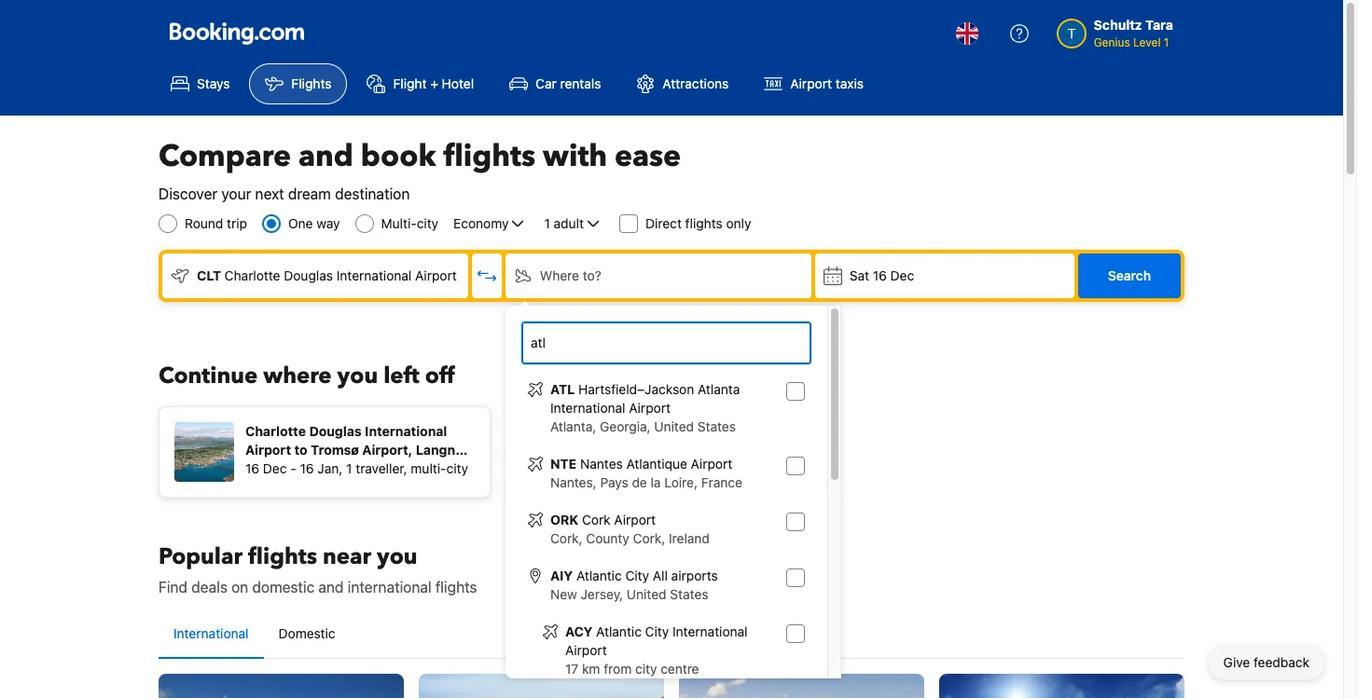 Task type: vqa. For each thing, say whether or not it's contained in the screenshot.
'DISCOVER'
yes



Task type: locate. For each thing, give the bounding box(es) containing it.
city up centre
[[645, 624, 669, 640]]

city left all
[[626, 568, 649, 584]]

1 adult button
[[543, 213, 605, 235]]

1 left 'adult'
[[544, 216, 550, 231]]

one way
[[288, 216, 340, 231]]

1 vertical spatial 1
[[544, 216, 550, 231]]

flights left only
[[685, 216, 723, 231]]

you up international
[[377, 542, 418, 573]]

1 vertical spatial you
[[377, 542, 418, 573]]

give
[[1224, 655, 1251, 671]]

atlantic inside atlantic city international airport
[[596, 624, 642, 640]]

jersey,
[[581, 587, 623, 603]]

search
[[1108, 268, 1151, 284]]

city
[[417, 216, 439, 231], [446, 461, 468, 477], [635, 662, 657, 677]]

cork, down the ork
[[550, 531, 583, 547]]

flights up economy on the left top of page
[[444, 136, 536, 177]]

states down "airports"
[[670, 587, 709, 603]]

atlanta, georgia, united states
[[550, 419, 736, 435]]

ease
[[615, 136, 681, 177]]

flight
[[393, 76, 427, 91]]

attractions link
[[621, 63, 745, 104]]

international
[[337, 268, 412, 284], [550, 400, 626, 416], [673, 624, 748, 640], [174, 626, 249, 642]]

states inside aiy atlantic city all airports new jersey, united states
[[670, 587, 709, 603]]

nte nantes atlantique airport nantes, pays de la loire, france
[[550, 456, 743, 491]]

1 cork, from the left
[[550, 531, 583, 547]]

1 vertical spatial united
[[627, 587, 667, 603]]

atlantic city international airport
[[565, 624, 748, 659]]

airport taxis link
[[749, 63, 880, 104]]

16 left -
[[245, 461, 259, 477]]

and
[[299, 136, 353, 177], [319, 579, 344, 596]]

2 vertical spatial city
[[635, 662, 657, 677]]

you left left
[[337, 361, 378, 392]]

atlanta,
[[550, 419, 596, 435]]

dec right "sat"
[[891, 268, 915, 284]]

search button
[[1079, 254, 1181, 299]]

0 horizontal spatial dec
[[263, 461, 287, 477]]

1 down tara
[[1164, 35, 1169, 49]]

0 vertical spatial and
[[299, 136, 353, 177]]

dec inside sat 16 dec popup button
[[891, 268, 915, 284]]

schultz
[[1094, 17, 1143, 33]]

nantes,
[[550, 475, 597, 491]]

1 horizontal spatial 1
[[544, 216, 550, 231]]

popular flights near you find deals on domestic and international flights
[[159, 542, 477, 596]]

international up atlanta,
[[550, 400, 626, 416]]

atlantique
[[627, 456, 687, 472]]

1 vertical spatial states
[[670, 587, 709, 603]]

0 horizontal spatial 16
[[245, 461, 259, 477]]

tara
[[1146, 17, 1174, 33]]

0 horizontal spatial cork,
[[550, 531, 583, 547]]

atl
[[550, 382, 575, 397]]

domestic
[[279, 626, 336, 642]]

book
[[361, 136, 436, 177]]

16 right "sat"
[[873, 268, 887, 284]]

airport inside nte nantes atlantique airport nantes, pays de la loire, france
[[691, 456, 733, 472]]

2 horizontal spatial 16
[[873, 268, 887, 284]]

+
[[430, 76, 438, 91]]

0 vertical spatial city
[[626, 568, 649, 584]]

sat 16 dec
[[850, 268, 915, 284]]

united inside aiy atlantic city all airports new jersey, united states
[[627, 587, 667, 603]]

16 inside sat 16 dec popup button
[[873, 268, 887, 284]]

genius
[[1094, 35, 1131, 49]]

and down the near
[[319, 579, 344, 596]]

loire,
[[665, 475, 698, 491]]

airport up 'france'
[[691, 456, 733, 472]]

traveller,
[[356, 461, 407, 477]]

1 right jan,
[[346, 461, 352, 477]]

feedback
[[1254, 655, 1310, 671]]

0 vertical spatial city
[[417, 216, 439, 231]]

international up centre
[[673, 624, 748, 640]]

dec inside 16 dec - 16 jan, 1 traveller, multi-city link
[[263, 461, 287, 477]]

where to? button
[[506, 254, 811, 299]]

atlantic
[[577, 568, 622, 584], [596, 624, 642, 640]]

17
[[565, 662, 579, 677]]

16 right -
[[300, 461, 314, 477]]

tab list containing international
[[159, 610, 1185, 661]]

direct flights only
[[646, 216, 752, 231]]

new
[[550, 587, 577, 603]]

1 horizontal spatial dec
[[891, 268, 915, 284]]

international
[[348, 579, 432, 596]]

1 vertical spatial and
[[319, 579, 344, 596]]

your
[[221, 186, 251, 202]]

france
[[701, 475, 743, 491]]

airport down "multi-city"
[[415, 268, 457, 284]]

united down hartsfield–jackson atlanta international airport
[[654, 419, 694, 435]]

give feedback button
[[1209, 647, 1325, 680]]

hartsfield–jackson
[[579, 382, 694, 397]]

discover
[[159, 186, 218, 202]]

1 inside dropdown button
[[544, 216, 550, 231]]

dec left -
[[263, 461, 287, 477]]

international inside atlantic city international airport
[[673, 624, 748, 640]]

clt
[[197, 268, 221, 284]]

airport up atlanta, georgia, united states
[[629, 400, 671, 416]]

2 horizontal spatial 1
[[1164, 35, 1169, 49]]

1
[[1164, 35, 1169, 49], [544, 216, 550, 231], [346, 461, 352, 477]]

airport up county
[[614, 512, 656, 528]]

flight + hotel link
[[351, 63, 490, 104]]

0 vertical spatial you
[[337, 361, 378, 392]]

1 horizontal spatial cork,
[[633, 531, 665, 547]]

you
[[337, 361, 378, 392], [377, 542, 418, 573]]

city left economy on the left top of page
[[417, 216, 439, 231]]

0 vertical spatial atlantic
[[577, 568, 622, 584]]

cork, up all
[[633, 531, 665, 547]]

stays
[[197, 76, 230, 91]]

schultz tara genius level 1
[[1094, 17, 1174, 49]]

city right traveller,
[[446, 461, 468, 477]]

cork
[[582, 512, 611, 528]]

0 vertical spatial dec
[[891, 268, 915, 284]]

2 horizontal spatial city
[[635, 662, 657, 677]]

0 vertical spatial united
[[654, 419, 694, 435]]

economy
[[454, 216, 509, 231]]

nantes
[[580, 456, 623, 472]]

1 vertical spatial city
[[645, 624, 669, 640]]

1 horizontal spatial city
[[446, 461, 468, 477]]

to?
[[583, 268, 602, 284]]

city
[[626, 568, 649, 584], [645, 624, 669, 640]]

multi-
[[381, 216, 417, 231]]

aiy atlantic city all airports new jersey, united states
[[550, 568, 718, 603]]

atlantic inside aiy atlantic city all airports new jersey, united states
[[577, 568, 622, 584]]

flights
[[444, 136, 536, 177], [685, 216, 723, 231], [248, 542, 317, 573], [436, 579, 477, 596]]

united
[[654, 419, 694, 435], [627, 587, 667, 603]]

booking.com logo image
[[170, 22, 304, 44], [170, 22, 304, 44]]

international down deals
[[174, 626, 249, 642]]

atlantic up "jersey,"
[[577, 568, 622, 584]]

city right from
[[635, 662, 657, 677]]

hartsfield–jackson atlanta international airport
[[550, 382, 740, 416]]

city inside aiy atlantic city all airports new jersey, united states
[[626, 568, 649, 584]]

on
[[231, 579, 248, 596]]

city inside use enter to select airport and spacebar to add another one element
[[635, 662, 657, 677]]

2 vertical spatial 1
[[346, 461, 352, 477]]

airport left taxis
[[791, 76, 832, 91]]

car
[[536, 76, 557, 91]]

km
[[582, 662, 600, 677]]

tab list
[[159, 610, 1185, 661]]

1 vertical spatial atlantic
[[596, 624, 642, 640]]

1 vertical spatial city
[[446, 461, 468, 477]]

flights link
[[250, 63, 348, 104]]

and up dream
[[299, 136, 353, 177]]

domestic
[[252, 579, 315, 596]]

dream
[[288, 186, 331, 202]]

1 vertical spatial dec
[[263, 461, 287, 477]]

international button
[[159, 610, 264, 659]]

states down atlanta
[[698, 419, 736, 435]]

atlantic up from
[[596, 624, 642, 640]]

deals
[[191, 579, 228, 596]]

0 horizontal spatial 1
[[346, 461, 352, 477]]

multi-city
[[381, 216, 439, 231]]

airport up km
[[565, 643, 607, 659]]

where
[[263, 361, 332, 392]]

airport taxis
[[791, 76, 864, 91]]

0 vertical spatial 1
[[1164, 35, 1169, 49]]

airport
[[791, 76, 832, 91], [415, 268, 457, 284], [629, 400, 671, 416], [691, 456, 733, 472], [614, 512, 656, 528], [565, 643, 607, 659]]

find
[[159, 579, 188, 596]]

united down all
[[627, 587, 667, 603]]

international down multi-
[[337, 268, 412, 284]]



Task type: describe. For each thing, give the bounding box(es) containing it.
only
[[726, 216, 752, 231]]

left
[[384, 361, 420, 392]]

next
[[255, 186, 284, 202]]

with
[[543, 136, 607, 177]]

give feedback
[[1224, 655, 1310, 671]]

compare and book flights with ease discover your next dream destination
[[159, 136, 681, 202]]

flights inside compare and book flights with ease discover your next dream destination
[[444, 136, 536, 177]]

ork cork airport cork, county cork, ireland
[[550, 512, 710, 547]]

multi-
[[411, 461, 447, 477]]

attractions
[[663, 76, 729, 91]]

airport inside ork cork airport cork, county cork, ireland
[[614, 512, 656, 528]]

where
[[540, 268, 579, 284]]

1 adult
[[544, 216, 584, 231]]

adult
[[554, 216, 584, 231]]

one
[[288, 216, 313, 231]]

flights right international
[[436, 579, 477, 596]]

1 inside 'schultz tara genius level 1'
[[1164, 35, 1169, 49]]

2 cork, from the left
[[633, 531, 665, 547]]

ork
[[550, 512, 579, 528]]

flights up domestic
[[248, 542, 317, 573]]

Airport or city text field
[[529, 333, 804, 354]]

charlotte
[[225, 268, 280, 284]]

trip
[[227, 216, 247, 231]]

flight + hotel
[[393, 76, 474, 91]]

from
[[604, 662, 632, 677]]

acy
[[565, 624, 593, 640]]

international inside button
[[174, 626, 249, 642]]

aiy
[[550, 568, 573, 584]]

use enter to select airport and spacebar to add another one element
[[521, 373, 813, 699]]

level
[[1134, 35, 1161, 49]]

destination
[[335, 186, 410, 202]]

compare
[[159, 136, 291, 177]]

1 horizontal spatial 16
[[300, 461, 314, 477]]

-
[[290, 461, 296, 477]]

city inside atlantic city international airport
[[645, 624, 669, 640]]

near
[[323, 542, 371, 573]]

car rentals
[[536, 76, 601, 91]]

centre
[[661, 662, 699, 677]]

airport inside hartsfield–jackson atlanta international airport
[[629, 400, 671, 416]]

round
[[185, 216, 223, 231]]

county
[[586, 531, 630, 547]]

sat 16 dec button
[[815, 254, 1075, 299]]

ireland
[[669, 531, 710, 547]]

douglas
[[284, 268, 333, 284]]

nte
[[550, 456, 577, 472]]

georgia,
[[600, 419, 651, 435]]

where to?
[[540, 268, 602, 284]]

continue
[[159, 361, 258, 392]]

way
[[317, 216, 340, 231]]

taxis
[[836, 76, 864, 91]]

16 dec - 16 jan, 1 traveller, multi-city link
[[174, 411, 486, 482]]

17 km from city centre
[[565, 662, 699, 677]]

la
[[651, 475, 661, 491]]

direct
[[646, 216, 682, 231]]

hotel
[[442, 76, 474, 91]]

and inside compare and book flights with ease discover your next dream destination
[[299, 136, 353, 177]]

international inside hartsfield–jackson atlanta international airport
[[550, 400, 626, 416]]

domestic button
[[264, 610, 350, 659]]

rentals
[[560, 76, 601, 91]]

airports
[[671, 568, 718, 584]]

continue where you left off
[[159, 361, 455, 392]]

all
[[653, 568, 668, 584]]

16 dec - 16 jan, 1 traveller, multi-city
[[245, 461, 468, 477]]

0 vertical spatial states
[[698, 419, 736, 435]]

jan,
[[318, 461, 343, 477]]

popular
[[159, 542, 243, 573]]

off
[[425, 361, 455, 392]]

you inside popular flights near you find deals on domestic and international flights
[[377, 542, 418, 573]]

0 horizontal spatial city
[[417, 216, 439, 231]]

airport inside atlantic city international airport
[[565, 643, 607, 659]]

car rentals link
[[494, 63, 617, 104]]

sat
[[850, 268, 870, 284]]

flights
[[292, 76, 332, 91]]

pays
[[600, 475, 629, 491]]

de
[[632, 475, 647, 491]]

and inside popular flights near you find deals on domestic and international flights
[[319, 579, 344, 596]]

atlanta
[[698, 382, 740, 397]]



